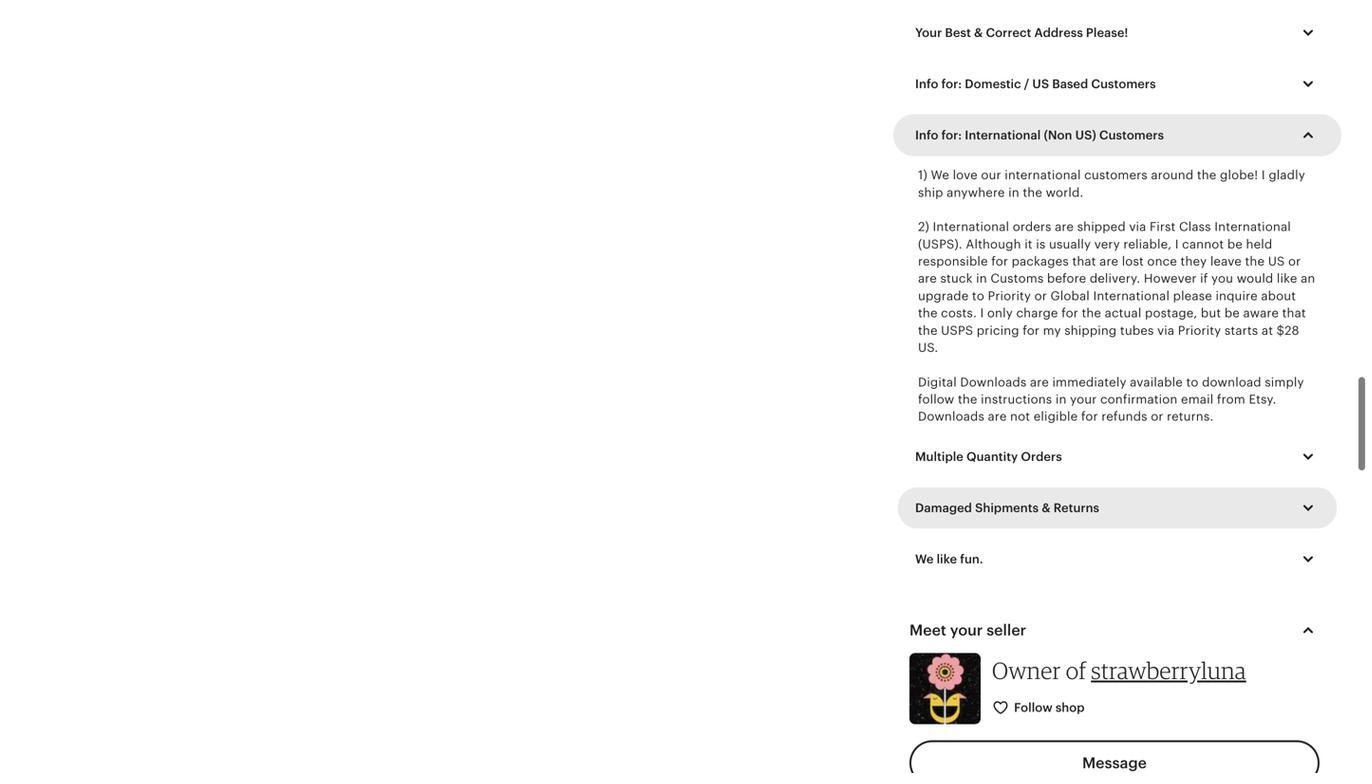 Task type: vqa. For each thing, say whether or not it's contained in the screenshot.
SEE ITEM DETAILS FOR ESTIMATED ARRIVAL TIMES.
no



Task type: locate. For each thing, give the bounding box(es) containing it.
in down international
[[1009, 185, 1020, 200]]

message button
[[910, 741, 1320, 774]]

owner of <a href='https://www.etsy.com/shop/strawberryluna?ref=l2-about-shopname' class='wt-text-link'>strawberryluna</a> image
[[910, 654, 981, 725]]

we like fun. button
[[901, 540, 1334, 580]]

damaged shipments & returns
[[915, 501, 1100, 515]]

1 vertical spatial info
[[915, 128, 939, 142]]

the up shipping
[[1082, 306, 1102, 321]]

the right follow on the right of page
[[958, 393, 978, 407]]

global
[[1051, 289, 1090, 303]]

or up an
[[1289, 255, 1301, 269]]

like inside the 2) international orders are shipped via first class international (usps). although it is usually very reliable, i cannot be held responsible for packages that are lost once they leave the us or are stuck in customs before delivery. however if you would like an upgrade to priority or global international please inquire about the costs. i only charge for the actual postage, but be aware that the usps pricing for my shipping tubes via priority starts at $28 us.
[[1277, 272, 1298, 286]]

0 horizontal spatial in
[[976, 272, 987, 286]]

0 vertical spatial for:
[[942, 77, 962, 91]]

0 vertical spatial customers
[[1091, 77, 1156, 91]]

info inside info for: domestic / us based customers dropdown button
[[915, 77, 939, 91]]

are up instructions
[[1030, 375, 1049, 390]]

us right /
[[1033, 77, 1049, 91]]

0 vertical spatial in
[[1009, 185, 1020, 200]]

for: for domestic
[[942, 77, 962, 91]]

1 vertical spatial to
[[1187, 375, 1199, 390]]

of
[[1066, 657, 1086, 685]]

0 horizontal spatial that
[[1073, 255, 1096, 269]]

i down first
[[1175, 237, 1179, 251]]

first
[[1150, 220, 1176, 234]]

immediately
[[1053, 375, 1127, 390]]

if
[[1200, 272, 1208, 286]]

are up "upgrade"
[[918, 272, 937, 286]]

0 horizontal spatial your
[[950, 622, 983, 639]]

1 vertical spatial us
[[1268, 255, 1285, 269]]

simply
[[1265, 375, 1304, 390]]

anywhere
[[947, 185, 1005, 200]]

the up us. on the top right of page
[[918, 324, 938, 338]]

0 vertical spatial via
[[1129, 220, 1147, 234]]

for inside digital downloads are immediately available to download simply follow the instructions in your confirmation email from etsy. downloads are not eligible for refunds or returns.
[[1081, 410, 1098, 424]]

info for info for: domestic / us based customers
[[915, 77, 939, 91]]

2 horizontal spatial i
[[1262, 168, 1266, 182]]

international up the "although"
[[933, 220, 1010, 234]]

like
[[1277, 272, 1298, 286], [937, 552, 957, 567]]

love
[[953, 168, 978, 182]]

1 vertical spatial downloads
[[918, 410, 985, 424]]

shipping
[[1065, 324, 1117, 338]]

postage,
[[1145, 306, 1198, 321]]

0 horizontal spatial i
[[980, 306, 984, 321]]

we
[[931, 168, 950, 182], [915, 552, 934, 567]]

multiple quantity orders button
[[901, 437, 1334, 477]]

1 horizontal spatial in
[[1009, 185, 1020, 200]]

i left gladly
[[1262, 168, 1266, 182]]

like left fun.
[[937, 552, 957, 567]]

downloads down follow on the right of page
[[918, 410, 985, 424]]

your right meet
[[950, 622, 983, 639]]

strawberryluna link
[[1091, 657, 1247, 685]]

1 vertical spatial or
[[1035, 289, 1047, 303]]

via down postage,
[[1158, 324, 1175, 338]]

2 vertical spatial or
[[1151, 410, 1164, 424]]

in inside the 1) we love our international customers around the globe! i gladly ship anywhere in the world.
[[1009, 185, 1020, 200]]

held
[[1246, 237, 1273, 251]]

& left returns
[[1042, 501, 1051, 515]]

in
[[1009, 185, 1020, 200], [976, 272, 987, 286], [1056, 393, 1067, 407]]

info up 1)
[[915, 128, 939, 142]]

1 for: from the top
[[942, 77, 962, 91]]

to up email
[[1187, 375, 1199, 390]]

we left fun.
[[915, 552, 934, 567]]

multiple
[[915, 450, 964, 464]]

digital downloads are immediately available to download simply follow the instructions in your confirmation email from etsy. downloads are not eligible for refunds or returns.
[[918, 375, 1304, 424]]

0 vertical spatial downloads
[[960, 375, 1027, 390]]

downloads up instructions
[[960, 375, 1027, 390]]

the down "upgrade"
[[918, 306, 938, 321]]

1)
[[918, 168, 928, 182]]

(non
[[1044, 128, 1073, 142]]

international
[[965, 128, 1041, 142], [933, 220, 1010, 234], [1215, 220, 1291, 234], [1093, 289, 1170, 303]]

1 vertical spatial be
[[1225, 306, 1240, 321]]

1 horizontal spatial i
[[1175, 237, 1179, 251]]

to inside digital downloads are immediately available to download simply follow the instructions in your confirmation email from etsy. downloads are not eligible for refunds or returns.
[[1187, 375, 1199, 390]]

follow
[[918, 393, 955, 407]]

1 info from the top
[[915, 77, 939, 91]]

us
[[1033, 77, 1049, 91], [1268, 255, 1285, 269]]

1 vertical spatial for:
[[942, 128, 962, 142]]

1 horizontal spatial &
[[1042, 501, 1051, 515]]

1 horizontal spatial that
[[1283, 306, 1306, 321]]

info down your
[[915, 77, 939, 91]]

0 vertical spatial &
[[974, 26, 983, 40]]

be down inquire
[[1225, 306, 1240, 321]]

your down immediately
[[1070, 393, 1097, 407]]

shop
[[1056, 701, 1085, 715]]

1 horizontal spatial your
[[1070, 393, 1097, 407]]

that down the usually
[[1073, 255, 1096, 269]]

not
[[1010, 410, 1030, 424]]

info for info for: international (non us) customers
[[915, 128, 939, 142]]

is
[[1036, 237, 1046, 251]]

to up costs.
[[972, 289, 985, 303]]

in up eligible
[[1056, 393, 1067, 407]]

to inside the 2) international orders are shipped via first class international (usps). although it is usually very reliable, i cannot be held responsible for packages that are lost once they leave the us or are stuck in customs before delivery. however if you would like an upgrade to priority or global international please inquire about the costs. i only charge for the actual postage, but be aware that the usps pricing for my shipping tubes via priority starts at $28 us.
[[972, 289, 985, 303]]

0 horizontal spatial &
[[974, 26, 983, 40]]

0 horizontal spatial like
[[937, 552, 957, 567]]

at
[[1262, 324, 1273, 338]]

for: up love
[[942, 128, 962, 142]]

about
[[1261, 289, 1296, 303]]

/
[[1024, 77, 1030, 91]]

for: inside dropdown button
[[942, 77, 962, 91]]

usps
[[941, 324, 973, 338]]

2 for: from the top
[[942, 128, 962, 142]]

refunds
[[1102, 410, 1148, 424]]

international inside dropdown button
[[965, 128, 1041, 142]]

i
[[1262, 168, 1266, 182], [1175, 237, 1179, 251], [980, 306, 984, 321]]

0 vertical spatial your
[[1070, 393, 1097, 407]]

2 vertical spatial in
[[1056, 393, 1067, 407]]

0 vertical spatial info
[[915, 77, 939, 91]]

1 horizontal spatial to
[[1187, 375, 1199, 390]]

pricing
[[977, 324, 1020, 338]]

& for shipments
[[1042, 501, 1051, 515]]

for: inside dropdown button
[[942, 128, 962, 142]]

or up charge
[[1035, 289, 1047, 303]]

& right "best"
[[974, 26, 983, 40]]

priority down customs
[[988, 289, 1031, 303]]

email
[[1181, 393, 1214, 407]]

like up about
[[1277, 272, 1298, 286]]

info inside info for: international (non us) customers dropdown button
[[915, 128, 939, 142]]

owner
[[992, 657, 1061, 685]]

us down held
[[1268, 255, 1285, 269]]

0 vertical spatial like
[[1277, 272, 1298, 286]]

from
[[1217, 393, 1246, 407]]

0 horizontal spatial or
[[1035, 289, 1047, 303]]

for right eligible
[[1081, 410, 1098, 424]]

1 vertical spatial &
[[1042, 501, 1051, 515]]

1 vertical spatial we
[[915, 552, 934, 567]]

1 horizontal spatial like
[[1277, 272, 1298, 286]]

are
[[1055, 220, 1074, 234], [1100, 255, 1119, 269], [918, 272, 937, 286], [1030, 375, 1049, 390], [988, 410, 1007, 424]]

customers
[[1091, 77, 1156, 91], [1100, 128, 1164, 142]]

1 vertical spatial customers
[[1100, 128, 1164, 142]]

but
[[1201, 306, 1221, 321]]

an
[[1301, 272, 1316, 286]]

customers down your best & correct address please! dropdown button
[[1091, 77, 1156, 91]]

1 vertical spatial in
[[976, 272, 987, 286]]

downloads
[[960, 375, 1027, 390], [918, 410, 985, 424]]

customers up customers
[[1100, 128, 1164, 142]]

in right stuck
[[976, 272, 987, 286]]

etsy.
[[1249, 393, 1277, 407]]

that
[[1073, 255, 1096, 269], [1283, 306, 1306, 321]]

fun.
[[960, 552, 983, 567]]

0 horizontal spatial priority
[[988, 289, 1031, 303]]

1 vertical spatial your
[[950, 622, 983, 639]]

your inside digital downloads are immediately available to download simply follow the instructions in your confirmation email from etsy. downloads are not eligible for refunds or returns.
[[1070, 393, 1097, 407]]

strawberryluna
[[1091, 657, 1247, 685]]

us)
[[1076, 128, 1097, 142]]

0 vertical spatial that
[[1073, 255, 1096, 269]]

packages
[[1012, 255, 1069, 269]]

however
[[1144, 272, 1197, 286]]

us.
[[918, 341, 938, 355]]

2 horizontal spatial in
[[1056, 393, 1067, 407]]

0 horizontal spatial via
[[1129, 220, 1147, 234]]

to
[[972, 289, 985, 303], [1187, 375, 1199, 390]]

lost
[[1122, 255, 1144, 269]]

you
[[1212, 272, 1234, 286]]

the
[[1197, 168, 1217, 182], [1023, 185, 1043, 200], [1245, 255, 1265, 269], [918, 306, 938, 321], [1082, 306, 1102, 321], [918, 324, 938, 338], [958, 393, 978, 407]]

message
[[1082, 755, 1147, 772]]

i left only
[[980, 306, 984, 321]]

we right 1)
[[931, 168, 950, 182]]

2 info from the top
[[915, 128, 939, 142]]

0 vertical spatial to
[[972, 289, 985, 303]]

damaged
[[915, 501, 972, 515]]

or inside digital downloads are immediately available to download simply follow the instructions in your confirmation email from etsy. downloads are not eligible for refunds or returns.
[[1151, 410, 1164, 424]]

via
[[1129, 220, 1147, 234], [1158, 324, 1175, 338]]

us inside the 2) international orders are shipped via first class international (usps). although it is usually very reliable, i cannot be held responsible for packages that are lost once they leave the us or are stuck in customs before delivery. however if you would like an upgrade to priority or global international please inquire about the costs. i only charge for the actual postage, but be aware that the usps pricing for my shipping tubes via priority starts at $28 us.
[[1268, 255, 1285, 269]]

follow
[[1014, 701, 1053, 715]]

international up our at top
[[965, 128, 1041, 142]]

priority
[[988, 289, 1031, 303], [1178, 324, 1221, 338]]

1 horizontal spatial via
[[1158, 324, 1175, 338]]

1 vertical spatial like
[[937, 552, 957, 567]]

be
[[1228, 237, 1243, 251], [1225, 306, 1240, 321]]

for: left domestic
[[942, 77, 962, 91]]

meet your seller button
[[893, 608, 1337, 654]]

or down 'confirmation' in the bottom right of the page
[[1151, 410, 1164, 424]]

& inside dropdown button
[[1042, 501, 1051, 515]]

shipments
[[975, 501, 1039, 515]]

priority down but
[[1178, 324, 1221, 338]]

2 horizontal spatial or
[[1289, 255, 1301, 269]]

0 horizontal spatial to
[[972, 289, 985, 303]]

0 vertical spatial we
[[931, 168, 950, 182]]

1 horizontal spatial us
[[1268, 255, 1285, 269]]

via up reliable,
[[1129, 220, 1147, 234]]

0 horizontal spatial us
[[1033, 77, 1049, 91]]

they
[[1181, 255, 1207, 269]]

1 horizontal spatial or
[[1151, 410, 1164, 424]]

although
[[966, 237, 1021, 251]]

are down very
[[1100, 255, 1119, 269]]

that up $28
[[1283, 306, 1306, 321]]

0 vertical spatial i
[[1262, 168, 1266, 182]]

be up leave
[[1228, 237, 1243, 251]]

for:
[[942, 77, 962, 91], [942, 128, 962, 142]]

& inside dropdown button
[[974, 26, 983, 40]]

meet your seller
[[910, 622, 1027, 639]]

1 horizontal spatial priority
[[1178, 324, 1221, 338]]

0 vertical spatial us
[[1033, 77, 1049, 91]]



Task type: describe. For each thing, give the bounding box(es) containing it.
around
[[1151, 168, 1194, 182]]

correct
[[986, 26, 1032, 40]]

orders
[[1021, 450, 1062, 464]]

2 vertical spatial i
[[980, 306, 984, 321]]

1 vertical spatial priority
[[1178, 324, 1221, 338]]

class
[[1179, 220, 1211, 234]]

in inside digital downloads are immediately available to download simply follow the instructions in your confirmation email from etsy. downloads are not eligible for refunds or returns.
[[1056, 393, 1067, 407]]

1 vertical spatial i
[[1175, 237, 1179, 251]]

international up actual
[[1093, 289, 1170, 303]]

upgrade
[[918, 289, 969, 303]]

the inside digital downloads are immediately available to download simply follow the instructions in your confirmation email from etsy. downloads are not eligible for refunds or returns.
[[958, 393, 978, 407]]

charge
[[1016, 306, 1058, 321]]

my
[[1043, 324, 1061, 338]]

follow shop
[[1014, 701, 1085, 715]]

2)
[[918, 220, 930, 234]]

info for: domestic / us based customers button
[[901, 64, 1334, 104]]

available
[[1130, 375, 1183, 390]]

$28
[[1277, 324, 1300, 338]]

like inside dropdown button
[[937, 552, 957, 567]]

international up held
[[1215, 220, 1291, 234]]

address
[[1035, 26, 1083, 40]]

customers
[[1085, 168, 1148, 182]]

delivery.
[[1090, 272, 1141, 286]]

actual
[[1105, 306, 1142, 321]]

confirmation
[[1100, 393, 1178, 407]]

us inside info for: domestic / us based customers dropdown button
[[1033, 77, 1049, 91]]

1 vertical spatial that
[[1283, 306, 1306, 321]]

we inside dropdown button
[[915, 552, 934, 567]]

please!
[[1086, 26, 1128, 40]]

are left not
[[988, 410, 1007, 424]]

leave
[[1211, 255, 1242, 269]]

reliable,
[[1124, 237, 1172, 251]]

the down international
[[1023, 185, 1043, 200]]

customers inside dropdown button
[[1091, 77, 1156, 91]]

ship
[[918, 185, 944, 200]]

customs
[[991, 272, 1044, 286]]

0 vertical spatial priority
[[988, 289, 1031, 303]]

digital
[[918, 375, 957, 390]]

your
[[915, 26, 942, 40]]

your best & correct address please!
[[915, 26, 1128, 40]]

world.
[[1046, 185, 1084, 200]]

your inside dropdown button
[[950, 622, 983, 639]]

multiple quantity orders
[[915, 450, 1062, 464]]

only
[[987, 306, 1013, 321]]

your best & correct address please! button
[[901, 13, 1334, 53]]

in inside the 2) international orders are shipped via first class international (usps). although it is usually very reliable, i cannot be held responsible for packages that are lost once they leave the us or are stuck in customs before delivery. however if you would like an upgrade to priority or global international please inquire about the costs. i only charge for the actual postage, but be aware that the usps pricing for my shipping tubes via priority starts at $28 us.
[[976, 272, 987, 286]]

(usps).
[[918, 237, 963, 251]]

quantity
[[967, 450, 1018, 464]]

international
[[1005, 168, 1081, 182]]

for down "global" on the top of page
[[1062, 306, 1079, 321]]

the left globe! in the top right of the page
[[1197, 168, 1217, 182]]

domestic
[[965, 77, 1021, 91]]

best
[[945, 26, 971, 40]]

globe!
[[1220, 168, 1258, 182]]

it
[[1025, 237, 1033, 251]]

instructions
[[981, 393, 1052, 407]]

inquire
[[1216, 289, 1258, 303]]

would
[[1237, 272, 1274, 286]]

gladly
[[1269, 168, 1306, 182]]

0 vertical spatial be
[[1228, 237, 1243, 251]]

meet
[[910, 622, 947, 639]]

for: for international
[[942, 128, 962, 142]]

for down charge
[[1023, 324, 1040, 338]]

usually
[[1049, 237, 1091, 251]]

1 vertical spatial via
[[1158, 324, 1175, 338]]

follow shop button
[[978, 691, 1101, 726]]

0 vertical spatial or
[[1289, 255, 1301, 269]]

seller
[[987, 622, 1027, 639]]

info for: international (non us) customers button
[[901, 115, 1334, 155]]

owner of strawberryluna
[[992, 657, 1247, 685]]

i inside the 1) we love our international customers around the globe! i gladly ship anywhere in the world.
[[1262, 168, 1266, 182]]

our
[[981, 168, 1002, 182]]

aware
[[1243, 306, 1279, 321]]

we like fun.
[[915, 552, 983, 567]]

costs.
[[941, 306, 977, 321]]

the up would
[[1245, 255, 1265, 269]]

very
[[1095, 237, 1120, 251]]

2) international orders are shipped via first class international (usps). although it is usually very reliable, i cannot be held responsible for packages that are lost once they leave the us or are stuck in customs before delivery. however if you would like an upgrade to priority or global international please inquire about the costs. i only charge for the actual postage, but be aware that the usps pricing for my shipping tubes via priority starts at $28 us.
[[918, 220, 1316, 355]]

1) we love our international customers around the globe! i gladly ship anywhere in the world.
[[918, 168, 1306, 200]]

before
[[1047, 272, 1087, 286]]

download
[[1202, 375, 1262, 390]]

stuck
[[941, 272, 973, 286]]

info for: international (non us) customers
[[915, 128, 1164, 142]]

we inside the 1) we love our international customers around the globe! i gladly ship anywhere in the world.
[[931, 168, 950, 182]]

damaged shipments & returns button
[[901, 488, 1334, 528]]

are up the usually
[[1055, 220, 1074, 234]]

please
[[1173, 289, 1213, 303]]

orders
[[1013, 220, 1052, 234]]

cannot
[[1182, 237, 1224, 251]]

& for best
[[974, 26, 983, 40]]

returns
[[1054, 501, 1100, 515]]

once
[[1147, 255, 1177, 269]]

based
[[1052, 77, 1088, 91]]

returns.
[[1167, 410, 1214, 424]]

tubes
[[1120, 324, 1154, 338]]

for down the "although"
[[992, 255, 1008, 269]]

customers inside dropdown button
[[1100, 128, 1164, 142]]



